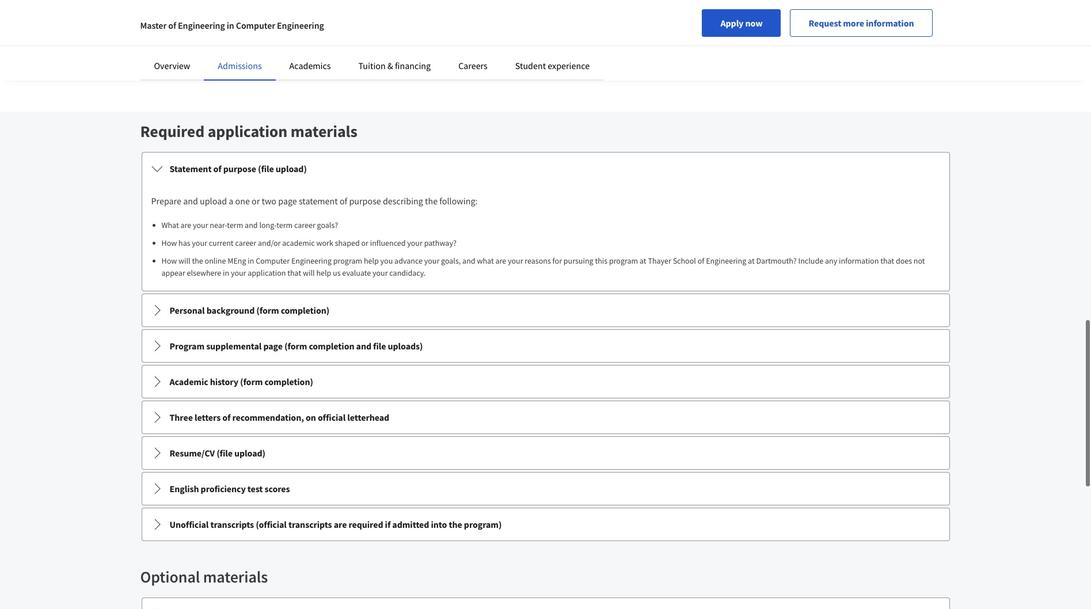 Task type: describe. For each thing, give the bounding box(es) containing it.
once your application is reviewed and a decision is released, you will receive an email to log in to your applicant portal page. the portal page shows the decision, and outlines your next steps. dartmouth engineering will follow up with admitted students with a detailed letter outlining tuition, financial aid (if applicable), and other important information.
[[163, 0, 668, 46]]

your left reasons
[[508, 256, 523, 266]]

what are your near-term and long-term career goals? list item
[[162, 219, 940, 232]]

statement
[[170, 163, 212, 175]]

dartmouth?
[[756, 256, 797, 266]]

0 horizontal spatial materials
[[203, 567, 268, 587]]

are inside unofficial transcripts (official transcripts are required if admitted into the program) dropdown button
[[334, 519, 347, 530]]

computer inside how will the online meng in computer engineering program help you advance your goals, and what are your reasons for pursuing this program at thayer school of engineering at dartmouth? include any information that does not appear elsewhere in your application that will help us evaluate your candidacy.
[[256, 256, 290, 266]]

file
[[373, 340, 386, 352]]

three letters of recommendation, on official letterhead button
[[142, 401, 949, 434]]

personal background (form completion)
[[170, 305, 330, 316]]

candidacy.
[[390, 268, 426, 278]]

student
[[515, 60, 546, 71]]

your up advance at the left top of page
[[407, 238, 423, 248]]

program
[[170, 340, 204, 352]]

and inside dropdown button
[[356, 340, 372, 352]]

engineering inside once your application is reviewed and a decision is released, you will receive an email to log in to your applicant portal page. the portal page shows the decision, and outlines your next steps. dartmouth engineering will follow up with admitted students with a detailed letter outlining tuition, financial aid (if applicable), and other important information.
[[208, 21, 254, 32]]

important
[[186, 35, 225, 46]]

purpose inside dropdown button
[[223, 163, 256, 175]]

outlines
[[303, 7, 334, 18]]

other
[[163, 35, 184, 46]]

one
[[235, 195, 250, 207]]

0 vertical spatial or
[[252, 195, 260, 207]]

background
[[207, 305, 255, 316]]

shaped
[[335, 238, 360, 248]]

dartmouth
[[163, 21, 206, 32]]

english
[[170, 483, 199, 495]]

(form inside program supplemental page (form completion and file uploads) dropdown button
[[285, 340, 307, 352]]

engineering up important
[[178, 20, 225, 31]]

unofficial transcripts (official transcripts are required if admitted into the program) button
[[142, 509, 949, 541]]

career inside list item
[[235, 238, 256, 248]]

of inside dropdown button
[[213, 163, 222, 175]]

(form for background
[[256, 305, 279, 316]]

us
[[333, 268, 341, 278]]

in right meng
[[248, 256, 254, 266]]

your right once
[[185, 0, 202, 5]]

careers
[[459, 60, 488, 71]]

application inside once your application is reviewed and a decision is released, you will receive an email to log in to your applicant portal page. the portal page shows the decision, and outlines your next steps. dartmouth engineering will follow up with admitted students with a detailed letter outlining tuition, financial aid (if applicable), and other important information.
[[204, 0, 248, 5]]

this
[[595, 256, 608, 266]]

admitted inside dropdown button
[[392, 519, 429, 530]]

and inside list item
[[245, 220, 258, 230]]

financing
[[395, 60, 431, 71]]

optional
[[140, 567, 200, 587]]

include
[[799, 256, 824, 266]]

you for advance
[[380, 256, 393, 266]]

0 vertical spatial computer
[[236, 20, 275, 31]]

steps.
[[373, 7, 396, 18]]

released,
[[360, 0, 395, 5]]

test
[[248, 483, 263, 495]]

work
[[316, 238, 333, 248]]

information inside button
[[866, 17, 914, 29]]

and down the
[[653, 21, 668, 32]]

and up 'up'
[[286, 7, 301, 18]]

tuition
[[359, 60, 386, 71]]

email
[[469, 0, 490, 5]]

careers link
[[459, 60, 488, 71]]

overview link
[[154, 60, 190, 71]]

tuition,
[[517, 21, 546, 32]]

1 vertical spatial application
[[208, 121, 288, 142]]

1 vertical spatial that
[[288, 268, 301, 278]]

academic
[[282, 238, 315, 248]]

school
[[673, 256, 696, 266]]

statement of purpose (file upload) button
[[142, 153, 949, 185]]

shows
[[209, 7, 233, 18]]

decision,
[[250, 7, 284, 18]]

student experience
[[515, 60, 590, 71]]

your left goals,
[[424, 256, 440, 266]]

for
[[553, 256, 562, 266]]

uploads)
[[388, 340, 423, 352]]

any
[[825, 256, 838, 266]]

receive
[[428, 0, 456, 5]]

will up appear
[[179, 256, 190, 266]]

&
[[388, 60, 393, 71]]

what are your near-term and long-term career goals?
[[162, 220, 338, 230]]

1 vertical spatial a
[[419, 21, 423, 32]]

or inside list item
[[361, 238, 369, 248]]

request more information button
[[790, 9, 933, 37]]

(file inside dropdown button
[[258, 163, 274, 175]]

scores
[[265, 483, 290, 495]]

you for will
[[397, 0, 411, 5]]

career inside list item
[[294, 220, 315, 230]]

how will the online meng in computer engineering program help you advance your goals, and what are your reasons for pursuing this program at thayer school of engineering at dartmouth? include any information that does not appear elsewhere in your application that will help us evaluate your candidacy.
[[162, 256, 925, 278]]

admissions
[[218, 60, 262, 71]]

admitted inside once your application is reviewed and a decision is released, you will receive an email to log in to your applicant portal page. the portal page shows the decision, and outlines your next steps. dartmouth engineering will follow up with admitted students with a detailed letter outlining tuition, financial aid (if applicable), and other important information.
[[327, 21, 363, 32]]

now
[[746, 17, 763, 29]]

prepare
[[151, 195, 181, 207]]

long-
[[259, 220, 277, 230]]

english proficiency test scores button
[[142, 473, 949, 505]]

more
[[843, 17, 864, 29]]

two
[[262, 195, 276, 207]]

academic history (form completion) button
[[142, 366, 949, 398]]

on
[[306, 412, 316, 423]]

applicant
[[554, 0, 591, 5]]

page inside dropdown button
[[263, 340, 283, 352]]

page inside once your application is reviewed and a decision is released, you will receive an email to log in to your applicant portal page. the portal page shows the decision, and outlines your next steps. dartmouth engineering will follow up with admitted students with a detailed letter outlining tuition, financial aid (if applicable), and other important information.
[[188, 7, 207, 18]]

the inside dropdown button
[[449, 519, 462, 530]]

2 term from the left
[[277, 220, 293, 230]]

1 to from the left
[[492, 0, 500, 5]]

2 transcripts from the left
[[289, 519, 332, 530]]

proficiency
[[201, 483, 246, 495]]

(file inside dropdown button
[[217, 448, 233, 459]]

describing
[[383, 195, 423, 207]]

1 vertical spatial help
[[316, 268, 331, 278]]

statement of purpose (file upload)
[[170, 163, 307, 175]]

required application materials
[[140, 121, 358, 142]]

elsewhere
[[187, 268, 221, 278]]

up
[[297, 21, 307, 32]]

current
[[209, 238, 234, 248]]

your up 'tuition,'
[[535, 0, 552, 5]]

engineering down how has your current career and/or academic work shaped or influenced your pathway?
[[291, 256, 332, 266]]

aid
[[582, 21, 594, 32]]

list containing what are your near-term and long-term career goals?
[[156, 219, 940, 279]]

evaluate
[[342, 268, 371, 278]]

not
[[914, 256, 925, 266]]

meng
[[228, 256, 246, 266]]

advance
[[395, 256, 423, 266]]

into
[[431, 519, 447, 530]]

academic
[[170, 376, 208, 388]]

an
[[457, 0, 467, 5]]

how for how has your current career and/or academic work shaped or influenced your pathway?
[[162, 238, 177, 248]]

master
[[140, 20, 167, 31]]

once
[[163, 0, 183, 5]]

tuition & financing link
[[359, 60, 431, 71]]



Task type: locate. For each thing, give the bounding box(es) containing it.
(if
[[596, 21, 604, 32]]

0 vertical spatial career
[[294, 220, 315, 230]]

how has your current career and/or academic work shaped or influenced your pathway?
[[162, 238, 457, 248]]

portal
[[592, 0, 616, 5], [163, 7, 187, 18]]

are right "what" at the left
[[181, 220, 191, 230]]

in down shows
[[227, 20, 234, 31]]

0 horizontal spatial portal
[[163, 7, 187, 18]]

will down decision,
[[256, 21, 269, 32]]

unofficial transcripts (official transcripts are required if admitted into the program)
[[170, 519, 502, 530]]

letterhead
[[347, 412, 389, 423]]

1 vertical spatial you
[[380, 256, 393, 266]]

applicable),
[[606, 21, 651, 32]]

1 vertical spatial admitted
[[392, 519, 429, 530]]

master of engineering in computer engineering
[[140, 20, 324, 31]]

list
[[156, 219, 940, 279]]

that left does
[[881, 256, 895, 266]]

appear
[[162, 268, 185, 278]]

the inside how will the online meng in computer engineering program help you advance your goals, and what are your reasons for pursuing this program at thayer school of engineering at dartmouth? include any information that does not appear elsewhere in your application that will help us evaluate your candidacy.
[[192, 256, 203, 266]]

online
[[205, 256, 226, 266]]

goals?
[[317, 220, 338, 230]]

(form inside academic history (form completion) dropdown button
[[240, 376, 263, 388]]

purpose left "describing"
[[349, 195, 381, 207]]

1 horizontal spatial purpose
[[349, 195, 381, 207]]

page right supplemental
[[263, 340, 283, 352]]

1 transcripts from the left
[[210, 519, 254, 530]]

engineering right the school
[[706, 256, 747, 266]]

three
[[170, 412, 193, 423]]

influenced
[[370, 238, 406, 248]]

and left long-
[[245, 220, 258, 230]]

0 vertical spatial page
[[188, 7, 207, 18]]

0 vertical spatial how
[[162, 238, 177, 248]]

0 vertical spatial information
[[866, 17, 914, 29]]

and up the outlines
[[295, 0, 309, 5]]

how has your current career and/or academic work shaped or influenced your pathway? list item
[[162, 237, 940, 249]]

1 vertical spatial completion)
[[265, 376, 313, 388]]

career down what are your near-term and long-term career goals?
[[235, 238, 256, 248]]

transcripts down english proficiency test scores
[[210, 519, 254, 530]]

you inside once your application is reviewed and a decision is released, you will receive an email to log in to your applicant portal page. the portal page shows the decision, and outlines your next steps. dartmouth engineering will follow up with admitted students with a detailed letter outlining tuition, financial aid (if applicable), and other important information.
[[397, 0, 411, 5]]

program)
[[464, 519, 502, 530]]

career up how has your current career and/or academic work shaped or influenced your pathway?
[[294, 220, 315, 230]]

personal background (form completion) button
[[142, 294, 949, 327]]

that
[[881, 256, 895, 266], [288, 268, 301, 278]]

program
[[333, 256, 362, 266], [609, 256, 638, 266]]

how for how will the online meng in computer engineering program help you advance your goals, and what are your reasons for pursuing this program at thayer school of engineering at dartmouth? include any information that does not appear elsewhere in your application that will help us evaluate your candidacy.
[[162, 256, 177, 266]]

0 vertical spatial purpose
[[223, 163, 256, 175]]

(file up two
[[258, 163, 274, 175]]

2 with from the left
[[400, 21, 417, 32]]

and left upload on the top of page
[[183, 195, 198, 207]]

financial
[[547, 21, 581, 32]]

0 vertical spatial you
[[397, 0, 411, 5]]

1 horizontal spatial portal
[[592, 0, 616, 5]]

has
[[179, 238, 190, 248]]

computer down and/or
[[256, 256, 290, 266]]

0 horizontal spatial upload)
[[234, 448, 265, 459]]

0 vertical spatial (file
[[258, 163, 274, 175]]

2 horizontal spatial a
[[419, 21, 423, 32]]

to right log
[[525, 0, 533, 5]]

1 horizontal spatial or
[[361, 238, 369, 248]]

near-
[[210, 220, 227, 230]]

completion)
[[281, 305, 330, 316], [265, 376, 313, 388]]

0 vertical spatial materials
[[291, 121, 358, 142]]

outlining
[[481, 21, 516, 32]]

your down meng
[[231, 268, 246, 278]]

are inside what are your near-term and long-term career goals? list item
[[181, 220, 191, 230]]

1 how from the top
[[162, 238, 177, 248]]

and inside how will the online meng in computer engineering program help you advance your goals, and what are your reasons for pursuing this program at thayer school of engineering at dartmouth? include any information that does not appear elsewhere in your application that will help us evaluate your candidacy.
[[463, 256, 475, 266]]

purpose up one
[[223, 163, 256, 175]]

purpose
[[223, 163, 256, 175], [349, 195, 381, 207]]

0 horizontal spatial or
[[252, 195, 260, 207]]

1 vertical spatial (file
[[217, 448, 233, 459]]

at left thayer
[[640, 256, 647, 266]]

2 vertical spatial application
[[248, 268, 286, 278]]

2 how from the top
[[162, 256, 177, 266]]

student experience link
[[515, 60, 590, 71]]

program up evaluate
[[333, 256, 362, 266]]

1 vertical spatial page
[[278, 195, 297, 207]]

1 horizontal spatial career
[[294, 220, 315, 230]]

0 horizontal spatial term
[[227, 220, 243, 230]]

and left file
[[356, 340, 372, 352]]

0 horizontal spatial that
[[288, 268, 301, 278]]

your right evaluate
[[373, 268, 388, 278]]

admitted
[[327, 21, 363, 32], [392, 519, 429, 530]]

or right one
[[252, 195, 260, 207]]

1 vertical spatial portal
[[163, 7, 187, 18]]

help
[[364, 256, 379, 266], [316, 268, 331, 278]]

following:
[[440, 195, 478, 207]]

term up current
[[227, 220, 243, 230]]

the left "following:"
[[425, 195, 438, 207]]

admitted down next
[[327, 21, 363, 32]]

will left us
[[303, 268, 315, 278]]

a left one
[[229, 195, 233, 207]]

request
[[809, 17, 842, 29]]

application up 'statement of purpose (file upload)'
[[208, 121, 288, 142]]

1 horizontal spatial you
[[397, 0, 411, 5]]

0 vertical spatial completion)
[[281, 305, 330, 316]]

0 horizontal spatial purpose
[[223, 163, 256, 175]]

page
[[188, 7, 207, 18], [278, 195, 297, 207], [263, 340, 283, 352]]

in right log
[[516, 0, 523, 5]]

the up 'master of engineering in computer engineering'
[[235, 7, 248, 18]]

completion) down program supplemental page (form completion and file uploads)
[[265, 376, 313, 388]]

1 vertical spatial (form
[[285, 340, 307, 352]]

1 horizontal spatial at
[[748, 256, 755, 266]]

completion) up program supplemental page (form completion and file uploads)
[[281, 305, 330, 316]]

information right more on the top right of page
[[866, 17, 914, 29]]

will left receive on the left top of the page
[[413, 0, 426, 5]]

information inside how will the online meng in computer engineering program help you advance your goals, and what are your reasons for pursuing this program at thayer school of engineering at dartmouth? include any information that does not appear elsewhere in your application that will help us evaluate your candidacy.
[[839, 256, 879, 266]]

1 horizontal spatial transcripts
[[289, 519, 332, 530]]

help up evaluate
[[364, 256, 379, 266]]

information right any
[[839, 256, 879, 266]]

0 vertical spatial upload)
[[276, 163, 307, 175]]

transcripts right (official
[[289, 519, 332, 530]]

2 is from the left
[[352, 0, 358, 5]]

admissions link
[[218, 60, 262, 71]]

1 horizontal spatial term
[[277, 220, 293, 230]]

of
[[168, 20, 176, 31], [213, 163, 222, 175], [340, 195, 347, 207], [698, 256, 705, 266], [222, 412, 231, 423]]

goals,
[[441, 256, 461, 266]]

1 horizontal spatial program
[[609, 256, 638, 266]]

0 horizontal spatial help
[[316, 268, 331, 278]]

of inside how will the online meng in computer engineering program help you advance your goals, and what are your reasons for pursuing this program at thayer school of engineering at dartmouth? include any information that does not appear elsewhere in your application that will help us evaluate your candidacy.
[[698, 256, 705, 266]]

tuition & financing
[[359, 60, 431, 71]]

1 vertical spatial career
[[235, 238, 256, 248]]

0 vertical spatial application
[[204, 0, 248, 5]]

is up next
[[352, 0, 358, 5]]

1 vertical spatial or
[[361, 238, 369, 248]]

1 horizontal spatial a
[[311, 0, 316, 5]]

2 program from the left
[[609, 256, 638, 266]]

required
[[349, 519, 383, 530]]

(form for history
[[240, 376, 263, 388]]

1 program from the left
[[333, 256, 362, 266]]

0 horizontal spatial at
[[640, 256, 647, 266]]

help left us
[[316, 268, 331, 278]]

2 vertical spatial page
[[263, 340, 283, 352]]

you inside how will the online meng in computer engineering program help you advance your goals, and what are your reasons for pursuing this program at thayer school of engineering at dartmouth? include any information that does not appear elsewhere in your application that will help us evaluate your candidacy.
[[380, 256, 393, 266]]

(file right resume/cv
[[217, 448, 233, 459]]

0 horizontal spatial career
[[235, 238, 256, 248]]

application down and/or
[[248, 268, 286, 278]]

the
[[640, 0, 655, 5]]

at
[[640, 256, 647, 266], [748, 256, 755, 266]]

1 vertical spatial purpose
[[349, 195, 381, 207]]

to left log
[[492, 0, 500, 5]]

follow
[[271, 21, 295, 32]]

0 horizontal spatial a
[[229, 195, 233, 207]]

your right has
[[192, 238, 207, 248]]

or right shaped
[[361, 238, 369, 248]]

thayer
[[648, 256, 671, 266]]

academic history (form completion)
[[170, 376, 313, 388]]

the inside once your application is reviewed and a decision is released, you will receive an email to log in to your applicant portal page. the portal page shows the decision, and outlines your next steps. dartmouth engineering will follow up with admitted students with a detailed letter outlining tuition, financial aid (if applicable), and other important information.
[[235, 7, 248, 18]]

next
[[355, 7, 372, 18]]

0 vertical spatial are
[[181, 220, 191, 230]]

(form inside the personal background (form completion) dropdown button
[[256, 305, 279, 316]]

1 horizontal spatial that
[[881, 256, 895, 266]]

how inside how will the online meng in computer engineering program help you advance your goals, and what are your reasons for pursuing this program at thayer school of engineering at dartmouth? include any information that does not appear elsewhere in your application that will help us evaluate your candidacy.
[[162, 256, 177, 266]]

engineering down shows
[[208, 21, 254, 32]]

0 vertical spatial portal
[[592, 0, 616, 5]]

and
[[295, 0, 309, 5], [286, 7, 301, 18], [653, 21, 668, 32], [183, 195, 198, 207], [245, 220, 258, 230], [463, 256, 475, 266], [356, 340, 372, 352]]

your left near-
[[193, 220, 208, 230]]

1 horizontal spatial with
[[400, 21, 417, 32]]

1 horizontal spatial upload)
[[276, 163, 307, 175]]

statement
[[299, 195, 338, 207]]

1 horizontal spatial is
[[352, 0, 358, 5]]

0 horizontal spatial you
[[380, 256, 393, 266]]

2 horizontal spatial are
[[496, 256, 506, 266]]

1 horizontal spatial help
[[364, 256, 379, 266]]

how left has
[[162, 238, 177, 248]]

pathway?
[[424, 238, 457, 248]]

in down the online
[[223, 268, 229, 278]]

completion) for personal background (form completion)
[[281, 305, 330, 316]]

prepare and upload a one or two page statement of purpose describing the following:
[[151, 195, 478, 207]]

0 horizontal spatial (file
[[217, 448, 233, 459]]

0 horizontal spatial admitted
[[327, 21, 363, 32]]

0 horizontal spatial is
[[250, 0, 256, 5]]

a up the outlines
[[311, 0, 316, 5]]

0 vertical spatial that
[[881, 256, 895, 266]]

does
[[896, 256, 912, 266]]

1 vertical spatial upload)
[[234, 448, 265, 459]]

engineering down the outlines
[[277, 20, 324, 31]]

are left 'required'
[[334, 519, 347, 530]]

and left what
[[463, 256, 475, 266]]

portal left 'page.'
[[592, 0, 616, 5]]

0 vertical spatial (form
[[256, 305, 279, 316]]

1 horizontal spatial (file
[[258, 163, 274, 175]]

2 to from the left
[[525, 0, 533, 5]]

1 with from the left
[[309, 21, 326, 32]]

english proficiency test scores
[[170, 483, 290, 495]]

completion) for academic history (form completion)
[[265, 376, 313, 388]]

upload
[[200, 195, 227, 207]]

0 vertical spatial help
[[364, 256, 379, 266]]

information.
[[227, 35, 275, 46]]

portal down once
[[163, 7, 187, 18]]

0 vertical spatial admitted
[[327, 21, 363, 32]]

how will the online meng in computer engineering program help you advance your goals, and what are your reasons for pursuing this program at thayer school of engineering at dartmouth? include any information that does not appear elsewhere in your application that will help us evaluate your candidacy. list item
[[162, 255, 940, 279]]

0 horizontal spatial are
[[181, 220, 191, 230]]

application up shows
[[204, 0, 248, 5]]

a
[[311, 0, 316, 5], [419, 21, 423, 32], [229, 195, 233, 207]]

admitted right if
[[392, 519, 429, 530]]

are inside how will the online meng in computer engineering program help you advance your goals, and what are your reasons for pursuing this program at thayer school of engineering at dartmouth? include any information that does not appear elsewhere in your application that will help us evaluate your candidacy.
[[496, 256, 506, 266]]

(form right history
[[240, 376, 263, 388]]

how up appear
[[162, 256, 177, 266]]

at left dartmouth?
[[748, 256, 755, 266]]

of inside "dropdown button"
[[222, 412, 231, 423]]

upload) inside dropdown button
[[276, 163, 307, 175]]

2 vertical spatial are
[[334, 519, 347, 530]]

0 horizontal spatial with
[[309, 21, 326, 32]]

what
[[162, 220, 179, 230]]

0 vertical spatial a
[[311, 0, 316, 5]]

1 horizontal spatial admitted
[[392, 519, 429, 530]]

(form right the background
[[256, 305, 279, 316]]

computer up information.
[[236, 20, 275, 31]]

2 vertical spatial (form
[[240, 376, 263, 388]]

1 horizontal spatial materials
[[291, 121, 358, 142]]

term up academic at the left of the page
[[277, 220, 293, 230]]

1 term from the left
[[227, 220, 243, 230]]

that down academic at the left of the page
[[288, 268, 301, 278]]

1 vertical spatial materials
[[203, 567, 268, 587]]

resume/cv (file upload) button
[[142, 437, 949, 469]]

page right two
[[278, 195, 297, 207]]

1 horizontal spatial to
[[525, 0, 533, 5]]

page.
[[617, 0, 638, 5]]

your inside list item
[[193, 220, 208, 230]]

1 horizontal spatial are
[[334, 519, 347, 530]]

your down decision
[[336, 7, 353, 18]]

academics
[[289, 60, 331, 71]]

1 vertical spatial how
[[162, 256, 177, 266]]

upload) inside dropdown button
[[234, 448, 265, 459]]

are
[[181, 220, 191, 230], [496, 256, 506, 266], [334, 519, 347, 530]]

program right this
[[609, 256, 638, 266]]

with down the outlines
[[309, 21, 326, 32]]

1 vertical spatial information
[[839, 256, 879, 266]]

(form left completion at the left of the page
[[285, 340, 307, 352]]

upload) up two
[[276, 163, 307, 175]]

engineering
[[178, 20, 225, 31], [277, 20, 324, 31], [208, 21, 254, 32], [291, 256, 332, 266], [706, 256, 747, 266]]

1 at from the left
[[640, 256, 647, 266]]

apply
[[721, 17, 744, 29]]

recommendation,
[[232, 412, 304, 423]]

transcripts
[[210, 519, 254, 530], [289, 519, 332, 530]]

the right the into
[[449, 519, 462, 530]]

application inside how will the online meng in computer engineering program help you advance your goals, and what are your reasons for pursuing this program at thayer school of engineering at dartmouth? include any information that does not appear elsewhere in your application that will help us evaluate your candidacy.
[[248, 268, 286, 278]]

you right released, at the left top of page
[[397, 0, 411, 5]]

1 vertical spatial computer
[[256, 256, 290, 266]]

how inside list item
[[162, 238, 177, 248]]

2 vertical spatial a
[[229, 195, 233, 207]]

are right what
[[496, 256, 506, 266]]

students
[[365, 21, 398, 32]]

log
[[502, 0, 514, 5]]

in inside once your application is reviewed and a decision is released, you will receive an email to log in to your applicant portal page. the portal page shows the decision, and outlines your next steps. dartmouth engineering will follow up with admitted students with a detailed letter outlining tuition, financial aid (if applicable), and other important information.
[[516, 0, 523, 5]]

program supplemental page (form completion and file uploads) button
[[142, 330, 949, 362]]

three letters of recommendation, on official letterhead
[[170, 412, 389, 423]]

0 horizontal spatial to
[[492, 0, 500, 5]]

is up decision,
[[250, 0, 256, 5]]

detailed
[[425, 21, 457, 32]]

supplemental
[[206, 340, 262, 352]]

upload)
[[276, 163, 307, 175], [234, 448, 265, 459]]

apply now button
[[702, 9, 781, 37]]

a left detailed
[[419, 21, 423, 32]]

upload) up test
[[234, 448, 265, 459]]

overview
[[154, 60, 190, 71]]

2 at from the left
[[748, 256, 755, 266]]

you down influenced
[[380, 256, 393, 266]]

letter
[[458, 21, 479, 32]]

experience
[[548, 60, 590, 71]]

(file
[[258, 163, 274, 175], [217, 448, 233, 459]]

page up the dartmouth
[[188, 7, 207, 18]]

if
[[385, 519, 391, 530]]

the up elsewhere
[[192, 256, 203, 266]]

computer
[[236, 20, 275, 31], [256, 256, 290, 266]]

official
[[318, 412, 346, 423]]

1 vertical spatial are
[[496, 256, 506, 266]]

0 horizontal spatial program
[[333, 256, 362, 266]]

0 horizontal spatial transcripts
[[210, 519, 254, 530]]

program supplemental page (form completion and file uploads)
[[170, 340, 423, 352]]

with right students
[[400, 21, 417, 32]]

1 is from the left
[[250, 0, 256, 5]]

information
[[866, 17, 914, 29], [839, 256, 879, 266]]

resume/cv
[[170, 448, 215, 459]]

with
[[309, 21, 326, 32], [400, 21, 417, 32]]



Task type: vqa. For each thing, say whether or not it's contained in the screenshot.
first is from right
yes



